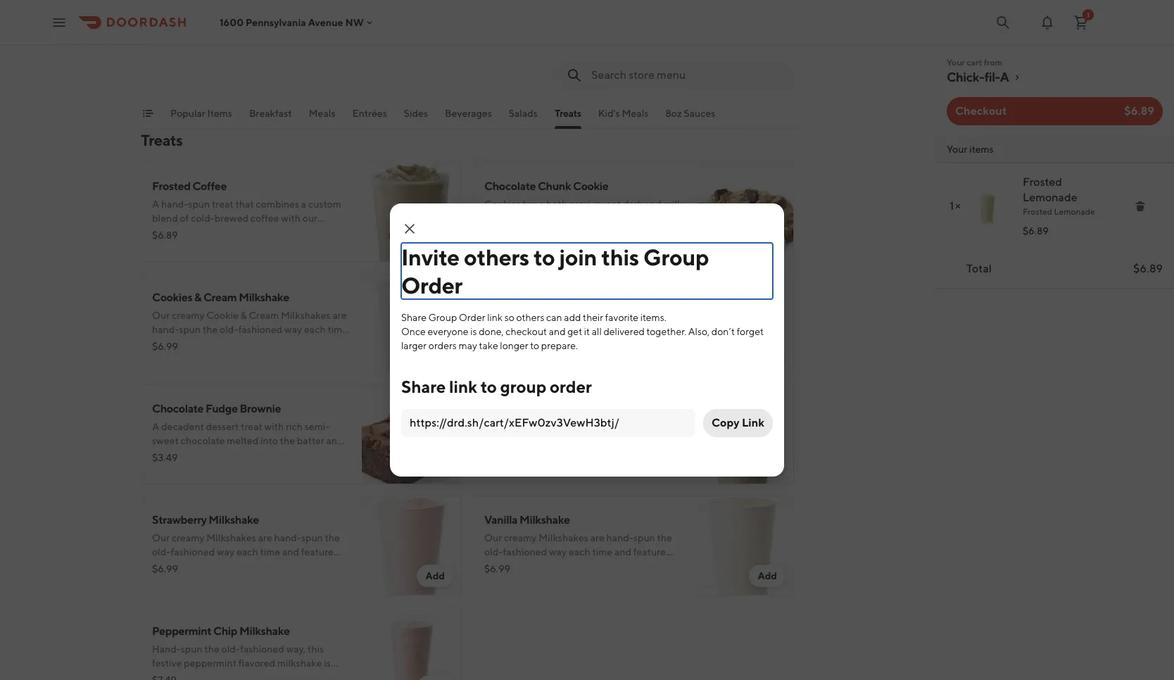 Task type: vqa. For each thing, say whether or not it's contained in the screenshot.


Task type: describe. For each thing, give the bounding box(es) containing it.
vanilla milkshake our creamy milkshakes are hand-spun the old-fashioned way each time and feature delicious chick-fil-a icedream® dessert.
[[484, 513, 672, 572]]

chocolate down order
[[539, 421, 585, 432]]

$6.89 for frosted coffee a hand-spun treat that combines a custom blend of cold-brewed coffee with our signature icedream® dessert.
[[152, 230, 178, 241]]

$6.89 for frosted lemonade this refreshing treat is a hand-spun combination of chick-fil-a® lemonade (or diet lemonade) and our signature icedream® dessert.
[[484, 341, 510, 352]]

creamy for vanilla
[[504, 532, 537, 544]]

take
[[479, 340, 498, 351]]

favorite
[[605, 312, 639, 323]]

items.
[[641, 312, 667, 323]]

both
[[546, 199, 568, 210]]

the inside 'strawberry milkshake our creamy milkshakes are hand-spun the old-fashioned way each time and feature delicious chick-fil-a icedream® dessert.'
[[325, 532, 340, 544]]

add for strawberry milkshake
[[426, 570, 445, 582]]

dessert. inside cookies & cream milkshake our creamy cookie & cream milkshakes are hand-spun the old-fashioned way each time and feature delicious chick-fil-a icedream® dessert.
[[205, 352, 240, 363]]

chick-fil-a
[[947, 70, 1009, 84]]

creamy for chocolate
[[504, 421, 537, 432]]

order inside invite others to join this group order
[[401, 272, 463, 299]]

decadent
[[161, 421, 204, 432]]

1600 pennsylvania avenue nw button
[[220, 17, 375, 28]]

a inside chocolate fudge brownie a decadent dessert treat with rich semi- sweet chocolate melted into the batter and fudgy chunks. available individually or in a tray.
[[334, 449, 339, 460]]

chocolate for fudge
[[181, 435, 225, 446]]

1 horizontal spatial cream
[[249, 310, 279, 321]]

the inside chocolate fudge brownie a decadent dessert treat with rich semi- sweet chocolate melted into the batter and fudgy chunks. available individually or in a tray.
[[280, 435, 295, 446]]

copy
[[712, 416, 740, 429]]

share for share link to group order
[[401, 377, 446, 396]]

coffee
[[251, 213, 279, 224]]

brewed
[[215, 213, 249, 224]]

signature inside frosted coffee a hand-spun treat that combines a custom blend of cold-brewed coffee with our signature icedream® dessert.
[[152, 227, 194, 238]]

sides
[[404, 108, 428, 119]]

peppermint chip milkshake
[[152, 625, 290, 638]]

southwest
[[181, 8, 234, 21]]

chocolate fudge brownie a decadent dessert treat with rich semi- sweet chocolate melted into the batter and fudgy chunks. available individually or in a tray.
[[152, 402, 343, 475]]

checkout
[[955, 104, 1007, 118]]

avenue
[[308, 17, 343, 28]]

each inside cookies & cream milkshake our creamy cookie & cream milkshakes are hand-spun the old-fashioned way each time and feature delicious chick-fil-a icedream® dessert.
[[304, 324, 326, 335]]

invite others to join this group order
[[401, 244, 709, 299]]

fudgy
[[152, 449, 178, 460]]

the inside vanilla milkshake our creamy milkshakes are hand-spun the old-fashioned way each time and feature delicious chick-fil-a icedream® dessert.
[[657, 532, 672, 544]]

old- inside vanilla milkshake our creamy milkshakes are hand-spun the old-fashioned way each time and feature delicious chick-fil-a icedream® dessert.
[[484, 546, 503, 558]]

fashioned inside chocolate milkshake our creamy chocolate milkshakes are hand- spun the old-fashioned way each time and feature delicious chick-fil-a icedream® dessert.
[[544, 435, 588, 446]]

milkshake inside cookies & cream milkshake our creamy cookie & cream milkshakes are hand-spun the old-fashioned way each time and feature delicious chick-fil-a icedream® dessert.
[[239, 291, 289, 304]]

cart
[[967, 57, 982, 68]]

share group order link so others can add their favorite items. once everyone is done, checkout and get it all delivered together. also, don't forget larger orders may take longer to prepare.
[[401, 312, 764, 351]]

treat inside chocolate fudge brownie a decadent dessert treat with rich semi- sweet chocolate melted into the batter and fudgy chunks. available individually or in a tray.
[[241, 421, 262, 432]]

delicious inside cookies & cream milkshake our creamy cookie & cream milkshakes are hand-spun the old-fashioned way each time and feature delicious chick-fil-a icedream® dessert.
[[205, 338, 245, 349]]

chunks.
[[180, 449, 214, 460]]

1 ×
[[950, 199, 961, 213]]

1 vertical spatial frosted lemonade image
[[694, 273, 794, 373]]

1 for 1
[[1087, 10, 1090, 19]]

delicious inside 'strawberry milkshake our creamy milkshakes are hand-spun the old-fashioned way each time and feature delicious chick-fil-a icedream® dessert.'
[[152, 560, 192, 572]]

add for frosted coffee
[[426, 237, 445, 248]]

their
[[583, 312, 603, 323]]

milkshakes inside 'strawberry milkshake our creamy milkshakes are hand-spun the old-fashioned way each time and feature delicious chick-fil-a icedream® dessert.'
[[206, 532, 256, 544]]

are inside 'strawberry milkshake our creamy milkshakes are hand-spun the old-fashioned way each time and feature delicious chick-fil-a icedream® dessert.'
[[258, 532, 272, 544]]

salads button
[[509, 106, 538, 129]]

this
[[484, 310, 503, 321]]

group
[[500, 377, 547, 396]]

breakfast button
[[249, 106, 292, 129]]

frosted for frosted lemonade frosted lemonade
[[1023, 175, 1063, 189]]

way inside 'strawberry milkshake our creamy milkshakes are hand-spun the old-fashioned way each time and feature delicious chick-fil-a icedream® dessert.'
[[217, 546, 235, 558]]

spicy southwest salad
[[152, 8, 264, 21]]

kid's meals
[[598, 108, 649, 119]]

also,
[[688, 326, 710, 337]]

sweet inside "chocolate chunk cookie cookies have both semi-sweet dark and milk chocolate chunks, along with wholesome oats."
[[595, 199, 621, 210]]

this
[[601, 244, 639, 270]]

semi- inside "chocolate chunk cookie cookies have both semi-sweet dark and milk chocolate chunks, along with wholesome oats."
[[570, 199, 595, 210]]

and inside cookies & cream milkshake our creamy cookie & cream milkshakes are hand-spun the old-fashioned way each time and feature delicious chick-fil-a icedream® dessert.
[[152, 338, 169, 349]]

are inside chocolate milkshake our creamy chocolate milkshakes are hand- spun the old-fashioned way each time and feature delicious chick-fil-a icedream® dessert.
[[639, 421, 653, 432]]

cookies inside cookies & cream milkshake our creamy cookie & cream milkshakes are hand-spun the old-fashioned way each time and feature delicious chick-fil-a icedream® dessert.
[[152, 291, 192, 304]]

orders
[[429, 340, 457, 351]]

chick- inside cookies & cream milkshake our creamy cookie & cream milkshakes are hand-spun the old-fashioned way each time and feature delicious chick-fil-a icedream® dessert.
[[247, 338, 278, 349]]

beverages
[[445, 108, 492, 119]]

our inside cookies & cream milkshake our creamy cookie & cream milkshakes are hand-spun the old-fashioned way each time and feature delicious chick-fil-a icedream® dessert.
[[152, 310, 170, 321]]

spicy southwest salad image
[[362, 0, 462, 90]]

frosted for frosted lemonade this refreshing treat is a hand-spun combination of chick-fil-a® lemonade (or diet lemonade) and our signature icedream® dessert.
[[484, 291, 523, 304]]

our inside frosted coffee a hand-spun treat that combines a custom blend of cold-brewed coffee with our signature icedream® dessert.
[[303, 213, 318, 224]]

and inside vanilla milkshake our creamy milkshakes are hand-spun the old-fashioned way each time and feature delicious chick-fil-a icedream® dessert.
[[615, 546, 632, 558]]

time inside 'strawberry milkshake our creamy milkshakes are hand-spun the old-fashioned way each time and feature delicious chick-fil-a icedream® dessert.'
[[260, 546, 280, 558]]

fashioned inside 'strawberry milkshake our creamy milkshakes are hand-spun the old-fashioned way each time and feature delicious chick-fil-a icedream® dessert.'
[[171, 546, 215, 558]]

to for join
[[534, 244, 555, 270]]

tray.
[[152, 463, 171, 475]]

a inside frosted coffee a hand-spun treat that combines a custom blend of cold-brewed coffee with our signature icedream® dessert.
[[301, 199, 306, 210]]

the inside chocolate milkshake our creamy chocolate milkshakes are hand- spun the old-fashioned way each time and feature delicious chick-fil-a icedream® dessert.
[[508, 435, 523, 446]]

$6.89 for frosted lemonade frosted lemonade
[[1023, 225, 1049, 237]]

batter
[[297, 435, 324, 446]]

longer
[[500, 340, 529, 351]]

Share link text field
[[410, 415, 686, 431]]

others inside invite others to join this group order
[[464, 244, 529, 270]]

milkshakes inside cookies & cream milkshake our creamy cookie & cream milkshakes are hand-spun the old-fashioned way each time and feature delicious chick-fil-a icedream® dessert.
[[281, 310, 331, 321]]

fil- inside frosted lemonade this refreshing treat is a hand-spun combination of chick-fil-a® lemonade (or diet lemonade) and our signature icedream® dessert.
[[584, 324, 597, 335]]

icedream® inside chocolate milkshake our creamy chocolate milkshakes are hand- spun the old-fashioned way each time and feature delicious chick-fil-a icedream® dessert.
[[613, 449, 664, 460]]

salad
[[236, 8, 264, 21]]

chunks,
[[531, 213, 565, 224]]

our for chocolate
[[484, 421, 502, 432]]

fil- inside chocolate milkshake our creamy chocolate milkshakes are hand- spun the old-fashioned way each time and feature delicious chick-fil-a icedream® dessert.
[[591, 449, 604, 460]]

link inside share group order link so others can add their favorite items. once everyone is done, checkout and get it all delivered together. also, don't forget larger orders may take longer to prepare.
[[487, 312, 503, 323]]

pennsylvania
[[246, 17, 306, 28]]

entrées button
[[352, 106, 387, 129]]

along
[[567, 213, 592, 224]]

8oz sauces button
[[666, 106, 716, 129]]

that
[[235, 199, 254, 210]]

entrées
[[352, 108, 387, 119]]

dessert. inside frosted coffee a hand-spun treat that combines a custom blend of cold-brewed coffee with our signature icedream® dessert.
[[249, 227, 284, 238]]

sides button
[[404, 106, 428, 129]]

fil- inside chick-fil-a link
[[985, 70, 1000, 84]]

each inside vanilla milkshake our creamy milkshakes are hand-spun the old-fashioned way each time and feature delicious chick-fil-a icedream® dessert.
[[569, 546, 590, 558]]

and inside 'strawberry milkshake our creamy milkshakes are hand-spun the old-fashioned way each time and feature delicious chick-fil-a icedream® dessert.'
[[282, 546, 299, 558]]

chip
[[213, 625, 237, 638]]

our for vanilla
[[484, 532, 502, 544]]

$3.49
[[152, 452, 178, 463]]

in
[[324, 449, 332, 460]]

hand- inside 'strawberry milkshake our creamy milkshakes are hand-spun the old-fashioned way each time and feature delicious chick-fil-a icedream® dessert.'
[[274, 532, 301, 544]]

creamy inside cookies & cream milkshake our creamy cookie & cream milkshakes are hand-spun the old-fashioned way each time and feature delicious chick-fil-a icedream® dessert.
[[172, 310, 205, 321]]

a inside frosted coffee a hand-spun treat that combines a custom blend of cold-brewed coffee with our signature icedream® dessert.
[[152, 199, 159, 210]]

meals button
[[309, 106, 335, 129]]

add for chocolate chunk cookie
[[758, 237, 777, 248]]

milkshakes inside chocolate milkshake our creamy chocolate milkshakes are hand- spun the old-fashioned way each time and feature delicious chick-fil-a icedream® dessert.
[[587, 421, 637, 432]]

0 vertical spatial &
[[194, 291, 201, 304]]

or
[[313, 449, 322, 460]]

coffee
[[193, 180, 227, 193]]

delicious inside vanilla milkshake our creamy milkshakes are hand-spun the old-fashioned way each time and feature delicious chick-fil-a icedream® dessert.
[[484, 560, 524, 572]]

1 for 1 ×
[[950, 199, 954, 213]]

add button for vanilla milkshake
[[749, 565, 786, 587]]

available
[[216, 449, 258, 460]]

dessert. inside 'strawberry milkshake our creamy milkshakes are hand-spun the old-fashioned way each time and feature delicious chick-fil-a icedream® dessert.'
[[299, 560, 335, 572]]

checkout
[[506, 326, 547, 337]]

hand- inside frosted coffee a hand-spun treat that combines a custom blend of cold-brewed coffee with our signature icedream® dessert.
[[161, 199, 188, 210]]

fil- inside cookies & cream milkshake our creamy cookie & cream milkshakes are hand-spun the old-fashioned way each time and feature delicious chick-fil-a icedream® dessert.
[[278, 338, 291, 349]]

chick-fil-a link
[[947, 69, 1163, 86]]

fil- inside vanilla milkshake our creamy milkshakes are hand-spun the old-fashioned way each time and feature delicious chick-fil-a icedream® dessert.
[[557, 560, 569, 572]]

spun inside vanilla milkshake our creamy milkshakes are hand-spun the old-fashioned way each time and feature delicious chick-fil-a icedream® dessert.
[[634, 532, 655, 544]]

cold-
[[191, 213, 215, 224]]

chocolate for chunk
[[484, 213, 529, 224]]

treat inside frosted lemonade this refreshing treat is a hand-spun combination of chick-fil-a® lemonade (or diet lemonade) and our signature icedream® dessert.
[[552, 310, 573, 321]]

your cart from
[[947, 57, 1003, 68]]

spun inside chocolate milkshake our creamy chocolate milkshakes are hand- spun the old-fashioned way each time and feature delicious chick-fil-a icedream® dessert.
[[484, 435, 506, 446]]

add button for chocolate chunk cookie
[[749, 231, 786, 253]]

lemonade)
[[506, 338, 557, 349]]

our inside frosted lemonade this refreshing treat is a hand-spun combination of chick-fil-a® lemonade (or diet lemonade) and our signature icedream® dessert.
[[578, 338, 593, 349]]

way inside cookies & cream milkshake our creamy cookie & cream milkshakes are hand-spun the old-fashioned way each time and feature delicious chick-fil-a icedream® dessert.
[[284, 324, 302, 335]]

a inside frosted lemonade this refreshing treat is a hand-spun combination of chick-fil-a® lemonade (or diet lemonade) and our signature icedream® dessert.
[[584, 310, 589, 321]]

0 horizontal spatial cream
[[203, 291, 237, 304]]

together.
[[647, 326, 687, 337]]

$6.99 for strawberry
[[152, 563, 178, 575]]

add button for cookies & cream milkshake
[[417, 342, 453, 365]]

kid's
[[598, 108, 620, 119]]

icedream® inside cookies & cream milkshake our creamy cookie & cream milkshakes are hand-spun the old-fashioned way each time and feature delicious chick-fil-a icedream® dessert.
[[152, 352, 203, 363]]

vanilla milkshake image
[[694, 496, 794, 596]]

chick- inside 'strawberry milkshake our creamy milkshakes are hand-spun the old-fashioned way each time and feature delicious chick-fil-a icedream® dessert.'
[[194, 560, 225, 572]]

dessert. inside vanilla milkshake our creamy milkshakes are hand-spun the old-fashioned way each time and feature delicious chick-fil-a icedream® dessert.
[[632, 560, 667, 572]]

close invite others to join this group order image
[[401, 220, 418, 237]]

melted
[[227, 435, 259, 446]]

vanilla
[[484, 513, 518, 527]]

can
[[546, 312, 562, 323]]

copy link button
[[703, 409, 773, 437]]

signature inside frosted lemonade this refreshing treat is a hand-spun combination of chick-fil-a® lemonade (or diet lemonade) and our signature icedream® dessert.
[[595, 338, 636, 349]]

chocolate milkshake image
[[694, 384, 794, 484]]

milkshake for chocolate
[[538, 402, 588, 415]]

cookies inside "chocolate chunk cookie cookies have both semi-sweet dark and milk chocolate chunks, along with wholesome oats."
[[484, 199, 521, 210]]

milkshake for vanilla
[[520, 513, 570, 527]]

nw
[[345, 17, 364, 28]]

semi- inside chocolate fudge brownie a decadent dessert treat with rich semi- sweet chocolate melted into the batter and fudgy chunks. available individually or in a tray.
[[305, 421, 330, 432]]

fashioned inside vanilla milkshake our creamy milkshakes are hand-spun the old-fashioned way each time and feature delicious chick-fil-a icedream® dessert.
[[503, 546, 547, 558]]

rich
[[286, 421, 303, 432]]

strawberry milkshake image
[[362, 496, 462, 596]]

combines
[[256, 199, 299, 210]]

once
[[401, 326, 426, 337]]

old- inside 'strawberry milkshake our creamy milkshakes are hand-spun the old-fashioned way each time and feature delicious chick-fil-a icedream® dessert.'
[[152, 546, 171, 558]]

share link to group order
[[401, 377, 592, 396]]

hand- inside chocolate milkshake our creamy chocolate milkshakes are hand- spun the old-fashioned way each time and feature delicious chick-fil-a icedream® dessert.
[[655, 421, 682, 432]]

add button for strawberry milkshake
[[417, 565, 453, 587]]

a inside 'strawberry milkshake our creamy milkshakes are hand-spun the old-fashioned way each time and feature delicious chick-fil-a icedream® dessert.'
[[237, 560, 244, 572]]

spun inside frosted lemonade this refreshing treat is a hand-spun combination of chick-fil-a® lemonade (or diet lemonade) and our signature icedream® dessert.
[[618, 310, 640, 321]]

frosted lemonade this refreshing treat is a hand-spun combination of chick-fil-a® lemonade (or diet lemonade) and our signature icedream® dessert.
[[484, 291, 677, 363]]

dessert. inside chocolate milkshake our creamy chocolate milkshakes are hand- spun the old-fashioned way each time and feature delicious chick-fil-a icedream® dessert.
[[484, 463, 519, 475]]

and inside share group order link so others can add their favorite items. once everyone is done, checkout and get it all delivered together. also, don't forget larger orders may take longer to prepare.
[[549, 326, 566, 337]]

all
[[592, 326, 602, 337]]

from
[[984, 57, 1003, 68]]

1 meals from the left
[[309, 108, 335, 119]]

get
[[568, 326, 582, 337]]

and inside "chocolate chunk cookie cookies have both semi-sweet dark and milk chocolate chunks, along with wholesome oats."
[[645, 199, 662, 210]]

hand- inside frosted lemonade this refreshing treat is a hand-spun combination of chick-fil-a® lemonade (or diet lemonade) and our signature icedream® dessert.
[[591, 310, 618, 321]]

so
[[505, 312, 515, 323]]

a inside chocolate milkshake our creamy chocolate milkshakes are hand- spun the old-fashioned way each time and feature delicious chick-fil-a icedream® dessert.
[[604, 449, 611, 460]]

blend
[[152, 213, 178, 224]]



Task type: locate. For each thing, give the bounding box(es) containing it.
0 vertical spatial frosted lemonade image
[[967, 185, 1009, 227]]

chocolate chunk cookie image
[[694, 162, 794, 262]]

1 left '×'
[[950, 199, 954, 213]]

frosted lemonade image
[[967, 185, 1009, 227], [694, 273, 794, 373]]

0 horizontal spatial cookie
[[206, 310, 239, 321]]

creamy inside chocolate milkshake our creamy chocolate milkshakes are hand- spun the old-fashioned way each time and feature delicious chick-fil-a icedream® dessert.
[[504, 421, 537, 432]]

share down larger
[[401, 377, 446, 396]]

2 horizontal spatial treat
[[552, 310, 573, 321]]

fashioned inside cookies & cream milkshake our creamy cookie & cream milkshakes are hand-spun the old-fashioned way each time and feature delicious chick-fil-a icedream® dessert.
[[238, 324, 283, 335]]

Item Search search field
[[591, 68, 783, 83]]

1 vertical spatial cookies
[[152, 291, 192, 304]]

1 vertical spatial sweet
[[152, 435, 179, 446]]

old- inside cookies & cream milkshake our creamy cookie & cream milkshakes are hand-spun the old-fashioned way each time and feature delicious chick-fil-a icedream® dessert.
[[220, 324, 238, 335]]

a right add
[[584, 310, 589, 321]]

1 right notification bell image
[[1087, 10, 1090, 19]]

1 vertical spatial treat
[[552, 310, 573, 321]]

1 vertical spatial to
[[530, 340, 539, 351]]

8oz
[[666, 108, 682, 119]]

0 horizontal spatial is
[[471, 326, 477, 337]]

chocolate inside "chocolate chunk cookie cookies have both semi-sweet dark and milk chocolate chunks, along with wholesome oats."
[[484, 180, 536, 193]]

your items
[[947, 144, 994, 155]]

treats
[[555, 108, 581, 119], [141, 131, 183, 149]]

delicious down share link text field
[[519, 449, 559, 460]]

add
[[564, 312, 581, 323]]

custom
[[308, 199, 341, 210]]

chocolate inside chocolate fudge brownie a decadent dessert treat with rich semi- sweet chocolate melted into the batter and fudgy chunks. available individually or in a tray.
[[152, 402, 204, 415]]

others inside share group order link so others can add their favorite items. once everyone is done, checkout and get it all delivered together. also, don't forget larger orders may take longer to prepare.
[[516, 312, 545, 323]]

1 vertical spatial semi-
[[305, 421, 330, 432]]

1 horizontal spatial meals
[[622, 108, 649, 119]]

others down the oats.
[[464, 244, 529, 270]]

of left cold-
[[180, 213, 189, 224]]

remove frosted lemonade from order image
[[1135, 201, 1146, 212]]

a
[[301, 199, 306, 210], [584, 310, 589, 321], [334, 449, 339, 460]]

with inside frosted coffee a hand-spun treat that combines a custom blend of cold-brewed coffee with our signature icedream® dessert.
[[281, 213, 301, 224]]

group up everyone
[[429, 312, 457, 323]]

0 horizontal spatial our
[[303, 213, 318, 224]]

spun inside cookies & cream milkshake our creamy cookie & cream milkshakes are hand-spun the old-fashioned way each time and feature delicious chick-fil-a icedream® dessert.
[[179, 324, 201, 335]]

1 vertical spatial link
[[449, 377, 477, 396]]

cookie inside cookies & cream milkshake our creamy cookie & cream milkshakes are hand-spun the old-fashioned way each time and feature delicious chick-fil-a icedream® dessert.
[[206, 310, 239, 321]]

wholesome
[[615, 213, 666, 224]]

1 vertical spatial share
[[401, 377, 446, 396]]

0 vertical spatial others
[[464, 244, 529, 270]]

0 horizontal spatial sweet
[[152, 435, 179, 446]]

everyone
[[428, 326, 469, 337]]

1 vertical spatial cream
[[249, 310, 279, 321]]

with inside "chocolate chunk cookie cookies have both semi-sweet dark and milk chocolate chunks, along with wholesome oats."
[[594, 213, 613, 224]]

link left so
[[487, 312, 503, 323]]

your
[[947, 57, 965, 68], [947, 144, 968, 155]]

a inside chocolate fudge brownie a decadent dessert treat with rich semi- sweet chocolate melted into the batter and fudgy chunks. available individually or in a tray.
[[152, 421, 159, 432]]

creamy inside 'strawberry milkshake our creamy milkshakes are hand-spun the old-fashioned way each time and feature delicious chick-fil-a icedream® dessert.'
[[172, 532, 205, 544]]

and inside chocolate milkshake our creamy chocolate milkshakes are hand- spun the old-fashioned way each time and feature delicious chick-fil-a icedream® dessert.
[[655, 435, 672, 446]]

0 horizontal spatial semi-
[[305, 421, 330, 432]]

join
[[559, 244, 597, 270]]

brownie
[[240, 402, 281, 415]]

time inside chocolate milkshake our creamy chocolate milkshakes are hand- spun the old-fashioned way each time and feature delicious chick-fil-a icedream® dessert.
[[633, 435, 653, 446]]

is inside frosted lemonade this refreshing treat is a hand-spun combination of chick-fil-a® lemonade (or diet lemonade) and our signature icedream® dessert.
[[575, 310, 582, 321]]

milkshake inside vanilla milkshake our creamy milkshakes are hand-spun the old-fashioned way each time and feature delicious chick-fil-a icedream® dessert.
[[520, 513, 570, 527]]

each inside 'strawberry milkshake our creamy milkshakes are hand-spun the old-fashioned way each time and feature delicious chick-fil-a icedream® dessert.'
[[237, 546, 258, 558]]

to inside invite others to join this group order
[[534, 244, 555, 270]]

popular
[[170, 108, 205, 119]]

delicious up fudge
[[205, 338, 245, 349]]

popular items button
[[170, 106, 232, 129]]

1 horizontal spatial group
[[644, 244, 709, 270]]

icedream® inside 'strawberry milkshake our creamy milkshakes are hand-spun the old-fashioned way each time and feature delicious chick-fil-a icedream® dessert.'
[[246, 560, 298, 572]]

delicious inside chocolate milkshake our creamy chocolate milkshakes are hand- spun the old-fashioned way each time and feature delicious chick-fil-a icedream® dessert.
[[519, 449, 559, 460]]

milkshakes inside vanilla milkshake our creamy milkshakes are hand-spun the old-fashioned way each time and feature delicious chick-fil-a icedream® dessert.
[[539, 532, 589, 544]]

frosted inside frosted lemonade this refreshing treat is a hand-spun combination of chick-fil-a® lemonade (or diet lemonade) and our signature icedream® dessert.
[[484, 291, 523, 304]]

0 vertical spatial group
[[644, 244, 709, 270]]

chick- inside chocolate milkshake our creamy chocolate milkshakes are hand- spun the old-fashioned way each time and feature delicious chick-fil-a icedream® dessert.
[[561, 449, 591, 460]]

with right along
[[594, 213, 613, 224]]

icedream® inside frosted coffee a hand-spun treat that combines a custom blend of cold-brewed coffee with our signature icedream® dessert.
[[196, 227, 247, 238]]

1 horizontal spatial treat
[[241, 421, 262, 432]]

milkshake inside chocolate milkshake our creamy chocolate milkshakes are hand- spun the old-fashioned way each time and feature delicious chick-fil-a icedream® dessert.
[[538, 402, 588, 415]]

the inside cookies & cream milkshake our creamy cookie & cream milkshakes are hand-spun the old-fashioned way each time and feature delicious chick-fil-a icedream® dessert.
[[203, 324, 218, 335]]

1 vertical spatial order
[[459, 312, 485, 323]]

2 meals from the left
[[622, 108, 649, 119]]

meals left entrées
[[309, 108, 335, 119]]

0 vertical spatial our
[[303, 213, 318, 224]]

chocolate up decadent
[[152, 402, 204, 415]]

1 vertical spatial others
[[516, 312, 545, 323]]

items
[[207, 108, 232, 119]]

sweet
[[595, 199, 621, 210], [152, 435, 179, 446]]

0 vertical spatial share
[[401, 312, 427, 323]]

others up checkout
[[516, 312, 545, 323]]

0 vertical spatial to
[[534, 244, 555, 270]]

1 horizontal spatial cookies
[[484, 199, 521, 210]]

chocolate down 'group'
[[484, 402, 536, 415]]

frosted for frosted coffee a hand-spun treat that combines a custom blend of cold-brewed coffee with our signature icedream® dessert.
[[152, 180, 191, 193]]

into
[[260, 435, 278, 446]]

1 items, open order cart image
[[1073, 14, 1090, 31]]

add button for frosted coffee
[[417, 231, 453, 253]]

strawberry milkshake our creamy milkshakes are hand-spun the old-fashioned way each time and feature delicious chick-fil-a icedream® dessert.
[[152, 513, 340, 572]]

chocolate
[[484, 213, 529, 224], [181, 435, 225, 446]]

0 vertical spatial signature
[[152, 227, 194, 238]]

don't
[[712, 326, 735, 337]]

creamy for strawberry
[[172, 532, 205, 544]]

semi-
[[570, 199, 595, 210], [305, 421, 330, 432]]

frosted lemonade frosted lemonade
[[1023, 175, 1095, 217]]

chick- inside vanilla milkshake our creamy milkshakes are hand-spun the old-fashioned way each time and feature delicious chick-fil-a icedream® dessert.
[[526, 560, 557, 572]]

0 vertical spatial cookie
[[573, 180, 609, 193]]

to inside share group order link so others can add their favorite items. once everyone is done, checkout and get it all delivered together. also, don't forget larger orders may take longer to prepare.
[[530, 340, 539, 351]]

chocolate for milkshake
[[484, 402, 536, 415]]

is left their
[[575, 310, 582, 321]]

spun inside frosted coffee a hand-spun treat that combines a custom blend of cold-brewed coffee with our signature icedream® dessert.
[[188, 199, 210, 210]]

total
[[967, 262, 992, 275]]

have
[[523, 199, 544, 210]]

feature inside cookies & cream milkshake our creamy cookie & cream milkshakes are hand-spun the old-fashioned way each time and feature delicious chick-fil-a icedream® dessert.
[[171, 338, 203, 349]]

diet
[[484, 338, 504, 349]]

1 vertical spatial chocolate
[[181, 435, 225, 446]]

1 vertical spatial of
[[543, 324, 552, 335]]

0 vertical spatial sweet
[[595, 199, 621, 210]]

2 horizontal spatial a
[[584, 310, 589, 321]]

time inside vanilla milkshake our creamy milkshakes are hand-spun the old-fashioned way each time and feature delicious chick-fil-a icedream® dessert.
[[592, 546, 613, 558]]

0 horizontal spatial treat
[[212, 199, 233, 210]]

to down checkout
[[530, 340, 539, 351]]

breakfast
[[249, 108, 292, 119]]

icedream® inside frosted lemonade this refreshing treat is a hand-spun combination of chick-fil-a® lemonade (or diet lemonade) and our signature icedream® dessert.
[[484, 352, 536, 363]]

chocolate for fudge
[[152, 402, 204, 415]]

each inside chocolate milkshake our creamy chocolate milkshakes are hand- spun the old-fashioned way each time and feature delicious chick-fil-a icedream® dessert.
[[610, 435, 631, 446]]

time inside cookies & cream milkshake our creamy cookie & cream milkshakes are hand-spun the old-fashioned way each time and feature delicious chick-fil-a icedream® dessert.
[[328, 324, 348, 335]]

strawberry
[[152, 513, 207, 527]]

your left cart
[[947, 57, 965, 68]]

0 vertical spatial treats
[[555, 108, 581, 119]]

share inside share group order link so others can add their favorite items. once everyone is done, checkout and get it all delivered together. also, don't forget larger orders may take longer to prepare.
[[401, 312, 427, 323]]

0 vertical spatial 1
[[1087, 10, 1090, 19]]

0 horizontal spatial a
[[301, 199, 306, 210]]

0 horizontal spatial link
[[449, 377, 477, 396]]

feature inside 'strawberry milkshake our creamy milkshakes are hand-spun the old-fashioned way each time and feature delicious chick-fil-a icedream® dessert.'
[[301, 546, 334, 558]]

treats left kid's
[[555, 108, 581, 119]]

hand-
[[161, 199, 188, 210], [591, 310, 618, 321], [152, 324, 179, 335], [655, 421, 682, 432], [274, 532, 301, 544], [607, 532, 634, 544]]

1 horizontal spatial sweet
[[595, 199, 621, 210]]

×
[[956, 199, 961, 213]]

feature inside vanilla milkshake our creamy milkshakes are hand-spun the old-fashioned way each time and feature delicious chick-fil-a icedream® dessert.
[[633, 546, 666, 558]]

treat
[[212, 199, 233, 210], [552, 310, 573, 321], [241, 421, 262, 432]]

to left 'group'
[[481, 377, 497, 396]]

$6.99 for vanilla
[[484, 563, 511, 575]]

cookies & cream milkshake image
[[362, 273, 462, 373]]

our inside chocolate milkshake our creamy chocolate milkshakes are hand- spun the old-fashioned way each time and feature delicious chick-fil-a icedream® dessert.
[[484, 421, 502, 432]]

frosted coffee image
[[362, 162, 462, 262]]

order inside share group order link so others can add their favorite items. once everyone is done, checkout and get it all delivered together. also, don't forget larger orders may take longer to prepare.
[[459, 312, 485, 323]]

sauces
[[684, 108, 716, 119]]

1 share from the top
[[401, 312, 427, 323]]

1 your from the top
[[947, 57, 965, 68]]

of inside frosted lemonade this refreshing treat is a hand-spun combination of chick-fil-a® lemonade (or diet lemonade) and our signature icedream® dessert.
[[543, 324, 552, 335]]

way
[[284, 324, 302, 335], [590, 435, 608, 446], [217, 546, 235, 558], [549, 546, 567, 558]]

0 horizontal spatial meals
[[309, 108, 335, 119]]

fudge
[[206, 402, 238, 415]]

sweet left dark
[[595, 199, 621, 210]]

popular items
[[170, 108, 232, 119]]

add for vanilla milkshake
[[758, 570, 777, 582]]

chocolate up the oats.
[[484, 213, 529, 224]]

delicious down vanilla
[[484, 560, 524, 572]]

are inside cookies & cream milkshake our creamy cookie & cream milkshakes are hand-spun the old-fashioned way each time and feature delicious chick-fil-a icedream® dessert.
[[333, 310, 347, 321]]

1 vertical spatial group
[[429, 312, 457, 323]]

our for strawberry
[[152, 532, 170, 544]]

our down it
[[578, 338, 593, 349]]

chocolate up chunks.
[[181, 435, 225, 446]]

hand- inside vanilla milkshake our creamy milkshakes are hand-spun the old-fashioned way each time and feature delicious chick-fil-a icedream® dessert.
[[607, 532, 634, 544]]

1 horizontal spatial &
[[241, 310, 247, 321]]

2 vertical spatial a
[[334, 449, 339, 460]]

your left items
[[947, 144, 968, 155]]

open menu image
[[51, 14, 68, 31]]

fil- inside 'strawberry milkshake our creamy milkshakes are hand-spun the old-fashioned way each time and feature delicious chick-fil-a icedream® dessert.'
[[225, 560, 237, 572]]

add item to cart image
[[426, 676, 445, 680]]

is up may
[[471, 326, 477, 337]]

group inside invite others to join this group order
[[644, 244, 709, 270]]

signature
[[152, 227, 194, 238], [595, 338, 636, 349]]

link
[[742, 416, 765, 429]]

1 vertical spatial &
[[241, 310, 247, 321]]

1 horizontal spatial treats
[[555, 108, 581, 119]]

meals right kid's
[[622, 108, 649, 119]]

2 your from the top
[[947, 144, 968, 155]]

1 horizontal spatial 1
[[1087, 10, 1090, 19]]

milkshakes
[[281, 310, 331, 321], [587, 421, 637, 432], [206, 532, 256, 544], [539, 532, 589, 544]]

may
[[459, 340, 477, 351]]

order
[[401, 272, 463, 299], [459, 312, 485, 323]]

way inside chocolate milkshake our creamy chocolate milkshakes are hand- spun the old-fashioned way each time and feature delicious chick-fil-a icedream® dessert.
[[590, 435, 608, 446]]

spicy
[[152, 8, 179, 21]]

individually
[[260, 449, 311, 460]]

beverages button
[[445, 106, 492, 129]]

0 vertical spatial treat
[[212, 199, 233, 210]]

$6.89
[[1125, 104, 1155, 118], [1023, 225, 1049, 237], [152, 230, 178, 241], [1134, 262, 1163, 275], [484, 341, 510, 352]]

1 vertical spatial our
[[578, 338, 593, 349]]

with down combines
[[281, 213, 301, 224]]

notification bell image
[[1039, 14, 1056, 31]]

treat inside frosted coffee a hand-spun treat that combines a custom blend of cold-brewed coffee with our signature icedream® dessert.
[[212, 199, 233, 210]]

of
[[180, 213, 189, 224], [543, 324, 552, 335]]

our inside vanilla milkshake our creamy milkshakes are hand-spun the old-fashioned way each time and feature delicious chick-fil-a icedream® dessert.
[[484, 532, 502, 544]]

kid's meals button
[[598, 106, 649, 129]]

treat up "melted"
[[241, 421, 262, 432]]

0 horizontal spatial group
[[429, 312, 457, 323]]

with inside chocolate fudge brownie a decadent dessert treat with rich semi- sweet chocolate melted into the batter and fudgy chunks. available individually or in a tray.
[[264, 421, 284, 432]]

is inside share group order link so others can add their favorite items. once everyone is done, checkout and get it all delivered together. also, don't forget larger orders may take longer to prepare.
[[471, 326, 477, 337]]

spun inside 'strawberry milkshake our creamy milkshakes are hand-spun the old-fashioned way each time and feature delicious chick-fil-a icedream® dessert.'
[[301, 532, 323, 544]]

share for share group order link so others can add their favorite items. once everyone is done, checkout and get it all delivered together. also, don't forget larger orders may take longer to prepare.
[[401, 312, 427, 323]]

your for your items
[[947, 144, 968, 155]]

0 horizontal spatial frosted lemonade image
[[694, 273, 794, 373]]

2 vertical spatial treat
[[241, 421, 262, 432]]

order down invite
[[401, 272, 463, 299]]

1 vertical spatial a
[[584, 310, 589, 321]]

0 vertical spatial semi-
[[570, 199, 595, 210]]

sweet inside chocolate fudge brownie a decadent dessert treat with rich semi- sweet chocolate melted into the batter and fudgy chunks. available individually or in a tray.
[[152, 435, 179, 446]]

treats down popular
[[141, 131, 183, 149]]

copy link
[[712, 416, 765, 429]]

1 horizontal spatial signature
[[595, 338, 636, 349]]

milkshake
[[239, 291, 289, 304], [538, 402, 588, 415], [209, 513, 259, 527], [520, 513, 570, 527], [239, 625, 290, 638]]

it
[[584, 326, 590, 337]]

milkshake for strawberry
[[209, 513, 259, 527]]

treat up brewed
[[212, 199, 233, 210]]

1 vertical spatial 1
[[950, 199, 954, 213]]

order up done,
[[459, 312, 485, 323]]

1 horizontal spatial cookie
[[573, 180, 609, 193]]

with up the into
[[264, 421, 284, 432]]

0 vertical spatial order
[[401, 272, 463, 299]]

&
[[194, 291, 201, 304], [241, 310, 247, 321]]

others
[[464, 244, 529, 270], [516, 312, 545, 323]]

0 horizontal spatial of
[[180, 213, 189, 224]]

1 vertical spatial is
[[471, 326, 477, 337]]

frosted coffee a hand-spun treat that combines a custom blend of cold-brewed coffee with our signature icedream® dessert.
[[152, 180, 341, 238]]

chocolate fudge brownie image
[[362, 384, 462, 484]]

dessert. inside frosted lemonade this refreshing treat is a hand-spun combination of chick-fil-a® lemonade (or diet lemonade) and our signature icedream® dessert.
[[538, 352, 573, 363]]

chocolate up have
[[484, 180, 536, 193]]

0 horizontal spatial signature
[[152, 227, 194, 238]]

forget
[[737, 326, 764, 337]]

$6.99 for cookies
[[152, 341, 178, 352]]

0 vertical spatial link
[[487, 312, 503, 323]]

2 vertical spatial to
[[481, 377, 497, 396]]

1 inside 'button'
[[1087, 10, 1090, 19]]

0 vertical spatial your
[[947, 57, 965, 68]]

1 horizontal spatial of
[[543, 324, 552, 335]]

0 vertical spatial of
[[180, 213, 189, 224]]

salads
[[509, 108, 538, 119]]

your for your cart from
[[947, 57, 965, 68]]

peppermint chip milkshake image
[[362, 607, 462, 680]]

and inside frosted lemonade this refreshing treat is a hand-spun combination of chick-fil-a® lemonade (or diet lemonade) and our signature icedream® dessert.
[[559, 338, 576, 349]]

prepare.
[[541, 340, 578, 351]]

add button
[[417, 231, 453, 253], [749, 231, 786, 253], [417, 342, 453, 365], [417, 565, 453, 587], [749, 565, 786, 587]]

meals inside button
[[622, 108, 649, 119]]

chocolate milkshake our creamy chocolate milkshakes are hand- spun the old-fashioned way each time and feature delicious chick-fil-a icedream® dessert.
[[484, 402, 682, 475]]

a right in
[[334, 449, 339, 460]]

link down may
[[449, 377, 477, 396]]

group inside share group order link so others can add their favorite items. once everyone is done, checkout and get it all delivered together. also, don't forget larger orders may take longer to prepare.
[[429, 312, 457, 323]]

cookies & cream milkshake our creamy cookie & cream milkshakes are hand-spun the old-fashioned way each time and feature delicious chick-fil-a icedream® dessert.
[[152, 291, 348, 363]]

dessert
[[206, 421, 239, 432]]

0 horizontal spatial cookies
[[152, 291, 192, 304]]

creamy
[[172, 310, 205, 321], [504, 421, 537, 432], [172, 532, 205, 544], [504, 532, 537, 544]]

and
[[645, 199, 662, 210], [549, 326, 566, 337], [152, 338, 169, 349], [559, 338, 576, 349], [326, 435, 343, 446], [655, 435, 672, 446], [282, 546, 299, 558], [615, 546, 632, 558]]

0 vertical spatial cream
[[203, 291, 237, 304]]

1 horizontal spatial semi-
[[570, 199, 595, 210]]

0 vertical spatial cookies
[[484, 199, 521, 210]]

add
[[426, 237, 445, 248], [758, 237, 777, 248], [426, 348, 445, 359], [426, 570, 445, 582], [758, 570, 777, 582]]

to for group
[[481, 377, 497, 396]]

1 horizontal spatial is
[[575, 310, 582, 321]]

group
[[644, 244, 709, 270], [429, 312, 457, 323]]

to left join
[[534, 244, 555, 270]]

dark
[[623, 199, 643, 210]]

0 horizontal spatial chocolate
[[181, 435, 225, 446]]

refreshing
[[505, 310, 550, 321]]

1 horizontal spatial a
[[334, 449, 339, 460]]

invite
[[401, 244, 460, 270]]

1 horizontal spatial link
[[487, 312, 503, 323]]

our down "custom"
[[303, 213, 318, 224]]

a left "custom"
[[301, 199, 306, 210]]

1 horizontal spatial our
[[578, 338, 593, 349]]

icedream® inside vanilla milkshake our creamy milkshakes are hand-spun the old-fashioned way each time and feature delicious chick-fil-a icedream® dessert.
[[579, 560, 630, 572]]

delicious down strawberry
[[152, 560, 192, 572]]

signature down blend
[[152, 227, 194, 238]]

1 horizontal spatial chocolate
[[484, 213, 529, 224]]

chocolate inside "chocolate chunk cookie cookies have both semi-sweet dark and milk chocolate chunks, along with wholesome oats."
[[484, 213, 529, 224]]

2 share from the top
[[401, 377, 446, 396]]

chocolate for chunk
[[484, 180, 536, 193]]

signature down delivered
[[595, 338, 636, 349]]

way inside vanilla milkshake our creamy milkshakes are hand-spun the old-fashioned way each time and feature delicious chick-fil-a icedream® dessert.
[[549, 546, 567, 558]]

sweet up fudgy
[[152, 435, 179, 446]]

0 horizontal spatial treats
[[141, 131, 183, 149]]

0 vertical spatial is
[[575, 310, 582, 321]]

with
[[281, 213, 301, 224], [594, 213, 613, 224], [264, 421, 284, 432]]

1 vertical spatial your
[[947, 144, 968, 155]]

1600 pennsylvania avenue nw
[[220, 17, 364, 28]]

1 vertical spatial treats
[[141, 131, 183, 149]]

add for cookies & cream milkshake
[[426, 348, 445, 359]]

creamy inside vanilla milkshake our creamy milkshakes are hand-spun the old-fashioned way each time and feature delicious chick-fil-a icedream® dessert.
[[504, 532, 537, 544]]

hand- inside cookies & cream milkshake our creamy cookie & cream milkshakes are hand-spun the old-fashioned way each time and feature delicious chick-fil-a icedream® dessert.
[[152, 324, 179, 335]]

1 horizontal spatial frosted lemonade image
[[967, 185, 1009, 227]]

0 horizontal spatial &
[[194, 291, 201, 304]]

share up once
[[401, 312, 427, 323]]

$6.99
[[152, 341, 178, 352], [152, 563, 178, 575], [484, 563, 511, 575]]

0 vertical spatial chocolate
[[484, 213, 529, 224]]

of inside frosted coffee a hand-spun treat that combines a custom blend of cold-brewed coffee with our signature icedream® dessert.
[[180, 213, 189, 224]]

lemonade
[[1023, 191, 1078, 204], [1054, 206, 1095, 217], [525, 291, 578, 304], [615, 324, 663, 335]]

feature
[[171, 338, 203, 349], [484, 449, 517, 460], [301, 546, 334, 558], [633, 546, 666, 558]]

1 vertical spatial cookie
[[206, 310, 239, 321]]

semi- up along
[[570, 199, 595, 210]]

0 vertical spatial a
[[301, 199, 306, 210]]

done,
[[479, 326, 504, 337]]

1 vertical spatial signature
[[595, 338, 636, 349]]

of down can
[[543, 324, 552, 335]]

order
[[550, 377, 592, 396]]

1
[[1087, 10, 1090, 19], [950, 199, 954, 213]]

0 horizontal spatial 1
[[950, 199, 954, 213]]

group down wholesome on the right
[[644, 244, 709, 270]]

frosted
[[1023, 175, 1063, 189], [152, 180, 191, 193], [1023, 206, 1053, 217], [484, 291, 523, 304]]

treat up the get
[[552, 310, 573, 321]]

cookie inside "chocolate chunk cookie cookies have both semi-sweet dark and milk chocolate chunks, along with wholesome oats."
[[573, 180, 609, 193]]

semi- up batter
[[305, 421, 330, 432]]



